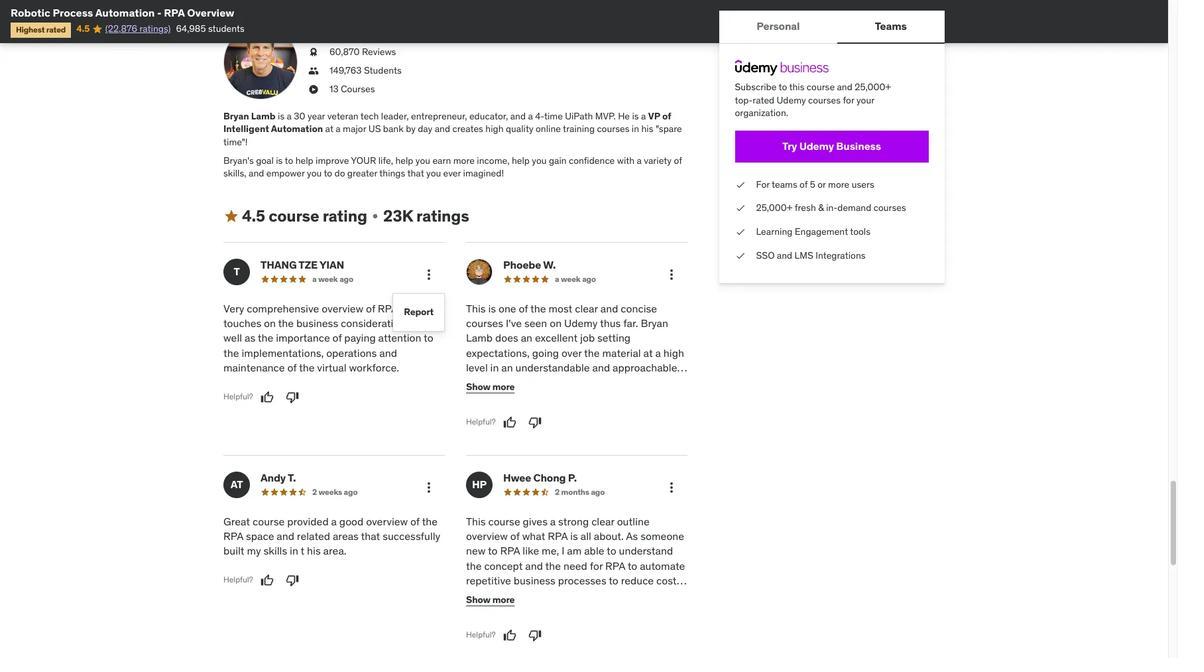 Task type: locate. For each thing, give the bounding box(es) containing it.
improve inside bryan's goal is to help improve your life, help you earn more income, help you gain confidence with a variety of skills, and empower you to do greater things that you ever imagined!
[[316, 154, 349, 166]]

lamb inside this course gives a strong clear outline overview of what rpa is all about. as someone new to rpa like me, i am able to understand the concept and the need for rpa to automate repetitive business processes to reduce costs, data inaccuracies, time, and human efforts. grateful and appreciate bryan lamb for this thorough insightful presentation on rpa. thank you
[[611, 604, 638, 617]]

1 vertical spatial rpa.
[[636, 619, 659, 632]]

1 vertical spatial 4.5
[[242, 206, 265, 226]]

1 horizontal spatial 4.5
[[242, 206, 265, 226]]

to
[[780, 81, 788, 93], [285, 154, 293, 166], [324, 167, 332, 179], [424, 331, 434, 345], [488, 544, 498, 558], [607, 544, 617, 558], [628, 559, 638, 572], [609, 574, 619, 587]]

1 horizontal spatial bryan
[[581, 604, 608, 617]]

you
[[416, 154, 431, 166], [532, 154, 547, 166], [307, 167, 322, 179], [427, 167, 441, 179], [498, 633, 515, 647]]

us bank
[[369, 123, 404, 135]]

course for great course provided a good overview of the rpa space and related areas that successfully built my skills in t his area.
[[253, 515, 285, 528]]

a down "veteran"
[[336, 123, 341, 135]]

1 vertical spatial show more
[[466, 594, 515, 606]]

this inside this course gives a strong clear outline overview of what rpa is all about. as someone new to rpa like me, i am able to understand the concept and the need for rpa to automate repetitive business processes to reduce costs, data inaccuracies, time, and human efforts. grateful and appreciate bryan lamb for this thorough insightful presentation on rpa. thank you
[[466, 515, 486, 528]]

0 horizontal spatial as
[[245, 331, 256, 345]]

1 horizontal spatial this
[[790, 81, 805, 93]]

on inside this course gives a strong clear outline overview of what rpa is all about. as someone new to rpa like me, i am able to understand the concept and the need for rpa to automate repetitive business processes to reduce costs, data inaccuracies, time, and human efforts. grateful and appreciate bryan lamb for this thorough insightful presentation on rpa. thank you
[[622, 619, 634, 632]]

tze
[[299, 258, 318, 271]]

business inside very comprehensive overview of rpa. it touches on the business considerations as well as the importance of paying attention to the implementations, operations and maintenance of the virtual workforce.
[[297, 316, 338, 330]]

1 vertical spatial udemy
[[800, 139, 835, 153]]

0 horizontal spatial help
[[296, 154, 314, 166]]

show more button up thorough
[[466, 587, 515, 613]]

bryan up 'presentation'
[[581, 604, 608, 617]]

2 horizontal spatial help
[[512, 154, 530, 166]]

overview up the new
[[466, 529, 508, 543]]

1 vertical spatial this
[[655, 604, 673, 617]]

is inside this course gives a strong clear outline overview of what rpa is all about. as someone new to rpa like me, i am able to understand the concept and the need for rpa to automate repetitive business processes to reduce costs, data inaccuracies, time, and human efforts. grateful and appreciate bryan lamb for this thorough insightful presentation on rpa. thank you
[[571, 529, 578, 543]]

your up business
[[857, 94, 875, 106]]

xsmall image left sso
[[736, 249, 746, 262]]

ago for phoebe w.
[[583, 274, 596, 284]]

xsmall image
[[308, 46, 319, 59], [308, 64, 319, 77], [736, 178, 746, 191], [736, 202, 746, 215], [736, 226, 746, 239], [736, 249, 746, 262]]

0 horizontal spatial a week ago
[[312, 274, 354, 284]]

creates
[[453, 123, 484, 135]]

4-
[[535, 110, 545, 122]]

week up most
[[561, 274, 581, 284]]

try udemy business link
[[736, 131, 929, 162]]

for down able
[[590, 559, 603, 572]]

life
[[361, 6, 376, 19]]

1 horizontal spatial week
[[561, 274, 581, 284]]

1 a week ago from the left
[[312, 274, 354, 284]]

(22,876
[[105, 23, 137, 35]]

149,763 students
[[330, 64, 402, 76]]

of right variety
[[674, 154, 682, 166]]

0 horizontal spatial overview
[[322, 302, 364, 315]]

show more button down expectations,
[[466, 374, 515, 400]]

0 vertical spatial improve
[[298, 6, 336, 19]]

overview
[[187, 6, 234, 19]]

1 horizontal spatial high
[[664, 346, 685, 359]]

courses right demand
[[875, 202, 907, 214]]

that inside great course provided a good overview of the rpa space and related areas that successfully built my skills in t his area.
[[361, 529, 380, 543]]

0 vertical spatial automation
[[95, 6, 155, 19]]

that inside bryan's goal is to help improve your life, help you earn more income, help you gain confidence with a variety of skills, and empower you to do greater things that you ever imagined!
[[408, 167, 424, 179]]

as down touches
[[245, 331, 256, 345]]

2 horizontal spatial bryan
[[641, 316, 669, 330]]

1 vertical spatial an
[[502, 361, 513, 374]]

and inside bryan's goal is to help improve your life, help you earn more income, help you gain confidence with a variety of skills, and empower you to do greater things that you ever imagined!
[[249, 167, 264, 179]]

on down comprehensive on the left top
[[264, 316, 276, 330]]

process
[[53, 6, 93, 19]]

on inside this is one of the most clear and concise courses i've seen on udemy thus far. bryan lamb does an excellent job setting expectations, going over the material at a high level in an understandable and approachable way, and reviewing topics without being superfluous.
[[550, 316, 562, 330]]

0 vertical spatial for
[[844, 94, 855, 106]]

of inside this course gives a strong clear outline overview of what rpa is all about. as someone new to rpa like me, i am able to understand the concept and the need for rpa to automate repetitive business processes to reduce costs, data inaccuracies, time, and human efforts. grateful and appreciate bryan lamb for this thorough insightful presentation on rpa. thank you
[[511, 529, 520, 543]]

and down attention
[[380, 346, 397, 359]]

0 vertical spatial 25,000+
[[856, 81, 892, 93]]

2 horizontal spatial in
[[632, 123, 640, 135]]

in inside this is one of the most clear and concise courses i've seen on udemy thus far. bryan lamb does an excellent job setting expectations, going over the material at a high level in an understandable and approachable way, and reviewing topics without being superfluous.
[[491, 361, 499, 374]]

xsmall image for for
[[736, 178, 746, 191]]

the down well
[[224, 346, 239, 359]]

2 a week ago from the left
[[555, 274, 596, 284]]

show more button for this course gives a strong clear outline overview of what rpa is all about. as someone new to rpa like me, i am able to understand the concept and the need for rpa to automate repetitive business processes to reduce costs, data inaccuracies, time, and human efforts. grateful and appreciate bryan lamb for this thorough insightful presentation on rpa. thank you
[[466, 587, 515, 613]]

learning
[[757, 226, 793, 237]]

1 vertical spatial for
[[590, 559, 603, 572]]

1 this from the top
[[466, 302, 486, 315]]

mark review by phoebe w. as unhelpful image
[[528, 416, 542, 429]]

1 vertical spatial at
[[644, 346, 653, 359]]

0 vertical spatial clear
[[575, 302, 598, 315]]

importance
[[276, 331, 330, 345]]

lms
[[795, 249, 814, 261]]

a down tze
[[312, 274, 317, 284]]

1 week from the left
[[318, 274, 338, 284]]

bryan inside this course gives a strong clear outline overview of what rpa is all about. as someone new to rpa like me, i am able to understand the concept and the need for rpa to automate repetitive business processes to reduce costs, data inaccuracies, time, and human efforts. grateful and appreciate bryan lamb for this thorough insightful presentation on rpa. thank you
[[581, 604, 608, 617]]

1 vertical spatial improve
[[316, 154, 349, 166]]

1 horizontal spatial help
[[396, 154, 414, 166]]

0 horizontal spatial your
[[338, 6, 359, 19]]

am
[[567, 544, 582, 558]]

0 vertical spatial business
[[297, 316, 338, 330]]

2 this from the top
[[466, 515, 486, 528]]

automation inside vp of intelligent automation
[[271, 123, 323, 135]]

0 horizontal spatial in
[[290, 544, 299, 558]]

to right the new
[[488, 544, 498, 558]]

me,
[[542, 544, 559, 558]]

courses up try udemy business
[[809, 94, 842, 106]]

show down repetitive at the bottom of page
[[466, 594, 491, 606]]

show more button for this is one of the most clear and concise courses i've seen on udemy thus far. bryan lamb does an excellent job setting expectations, going over the material at a high level in an understandable and approachable way, and reviewing topics without being superfluous.
[[466, 374, 515, 400]]

automation
[[95, 6, 155, 19], [271, 123, 323, 135]]

automation up the (22,876
[[95, 6, 155, 19]]

0 vertical spatial 4.5
[[76, 23, 90, 35]]

clear right most
[[575, 302, 598, 315]]

2 week from the left
[[561, 274, 581, 284]]

the left virtual
[[299, 361, 315, 374]]

well
[[224, 331, 242, 345]]

course inside great course provided a good overview of the rpa space and related areas that successfully built my skills in t his area.
[[253, 515, 285, 528]]

an down seen
[[521, 331, 533, 345]]

ago right weeks
[[344, 487, 358, 497]]

and up thus
[[601, 302, 619, 315]]

this up the new
[[466, 515, 486, 528]]

high
[[486, 123, 504, 135], [664, 346, 685, 359]]

1 vertical spatial in
[[491, 361, 499, 374]]

overview up successfully on the left
[[366, 515, 408, 528]]

a right gives
[[550, 515, 556, 528]]

skills,
[[224, 167, 247, 179]]

1 vertical spatial high
[[664, 346, 685, 359]]

is left 'one'
[[489, 302, 496, 315]]

virtual
[[317, 361, 347, 374]]

courses inside at a major us bank by day and creates high quality online training courses in his "spare time"!
[[597, 123, 630, 135]]

ago right months at the bottom
[[591, 487, 605, 497]]

your inside 'subscribe to this course and 25,000+ top‑rated udemy courses for your organization.'
[[857, 94, 875, 106]]

does
[[496, 331, 519, 345]]

for down the efforts.
[[640, 604, 653, 617]]

as up attention
[[413, 316, 424, 330]]

material
[[603, 346, 641, 359]]

courses up does
[[466, 316, 504, 330]]

rpa
[[164, 6, 185, 19], [224, 529, 244, 543], [548, 529, 568, 543], [500, 544, 520, 558], [606, 559, 626, 572]]

1 horizontal spatial his
[[642, 123, 654, 135]]

help up empower
[[296, 154, 314, 166]]

ago down yian
[[340, 274, 354, 284]]

business inside this course gives a strong clear outline overview of what rpa is all about. as someone new to rpa like me, i am able to understand the concept and the need for rpa to automate repetitive business processes to reduce costs, data inaccuracies, time, and human efforts. grateful and appreciate bryan lamb for this thorough insightful presentation on rpa. thank you
[[514, 574, 556, 587]]

is up empower
[[276, 154, 283, 166]]

xsmall image left the 149,763
[[308, 64, 319, 77]]

2 horizontal spatial lamb
[[611, 604, 638, 617]]

andy
[[261, 471, 286, 484]]

25,000+ up learning at the top right of page
[[757, 202, 793, 214]]

variety
[[644, 154, 672, 166]]

tab list
[[720, 11, 945, 44]]

more inside bryan's goal is to help improve your life, help you earn more income, help you gain confidence with a variety of skills, and empower you to do greater things that you ever imagined!
[[454, 154, 475, 166]]

his inside great course provided a good overview of the rpa space and related areas that successfully built my skills in t his area.
[[307, 544, 321, 558]]

online
[[536, 123, 561, 135]]

0 vertical spatial his
[[642, 123, 654, 135]]

show more for to
[[466, 594, 515, 606]]

0 vertical spatial that
[[408, 167, 424, 179]]

1 horizontal spatial that
[[408, 167, 424, 179]]

operations
[[326, 346, 377, 359]]

at inside this is one of the most clear and concise courses i've seen on udemy thus far. bryan lamb does an excellent job setting expectations, going over the material at a high level in an understandable and approachable way, and reviewing topics without being superfluous.
[[644, 346, 653, 359]]

2 vertical spatial udemy
[[565, 316, 598, 330]]

report button
[[404, 299, 434, 325]]

of inside great course provided a good overview of the rpa space and related areas that successfully built my skills in t his area.
[[411, 515, 420, 528]]

the up implementations,
[[258, 331, 274, 345]]

repetitive
[[466, 574, 511, 587]]

1 horizontal spatial overview
[[366, 515, 408, 528]]

to up empower
[[285, 154, 293, 166]]

and
[[378, 6, 396, 19], [838, 81, 853, 93], [511, 110, 526, 122], [435, 123, 450, 135], [249, 167, 264, 179], [778, 249, 793, 261], [601, 302, 619, 315], [380, 346, 397, 359], [593, 361, 610, 374], [489, 376, 507, 389], [277, 529, 295, 543], [526, 559, 543, 572], [580, 589, 598, 602], [507, 604, 525, 617]]

on inside very comprehensive overview of rpa. it touches on the business considerations as well as the importance of paying attention to the implementations, operations and maintenance of the virtual workforce.
[[264, 316, 276, 330]]

educator,
[[470, 110, 508, 122]]

2 weeks ago
[[312, 487, 358, 497]]

1 vertical spatial this
[[466, 515, 486, 528]]

xsmall image for 60,870
[[308, 46, 319, 59]]

on up excellent at the bottom of the page
[[550, 316, 562, 330]]

additional actions for review by phoebe w. image
[[664, 266, 680, 282]]

improve right will
[[298, 6, 336, 19]]

teams
[[773, 178, 798, 190]]

0 horizontal spatial rpa.
[[378, 302, 401, 315]]

0 vertical spatial xsmall image
[[308, 83, 319, 96]]

on down 'human'
[[622, 619, 634, 632]]

1 vertical spatial business
[[514, 574, 556, 587]]

0 vertical spatial show
[[466, 381, 491, 393]]

1 horizontal spatial for
[[640, 604, 653, 617]]

and up try udemy business
[[838, 81, 853, 93]]

your left life at the left top
[[338, 6, 359, 19]]

hp
[[472, 478, 487, 491]]

this inside this is one of the most clear and concise courses i've seen on udemy thus far. bryan lamb does an excellent job setting expectations, going over the material at a high level in an understandable and approachable way, and reviewing topics without being superfluous.
[[466, 302, 486, 315]]

2 vertical spatial lamb
[[611, 604, 638, 617]]

2 show more from the top
[[466, 594, 515, 606]]

a week ago down yian
[[312, 274, 354, 284]]

udemy inside 'subscribe to this course and 25,000+ top‑rated udemy courses for your organization.'
[[778, 94, 807, 106]]

over
[[562, 346, 582, 359]]

0 vertical spatial this
[[466, 302, 486, 315]]

1 vertical spatial as
[[245, 331, 256, 345]]

1 help from the left
[[296, 154, 314, 166]]

0 vertical spatial overview
[[322, 302, 364, 315]]

udemy business image
[[736, 60, 829, 76]]

to inside very comprehensive overview of rpa. it touches on the business considerations as well as the importance of paying attention to the implementations, operations and maintenance of the virtual workforce.
[[424, 331, 434, 345]]

udemy inside this is one of the most clear and concise courses i've seen on udemy thus far. bryan lamb does an excellent job setting expectations, going over the material at a high level in an understandable and approachable way, and reviewing topics without being superfluous.
[[565, 316, 598, 330]]

job
[[580, 331, 595, 345]]

of down implementations,
[[288, 361, 297, 374]]

more up ever
[[454, 154, 475, 166]]

1 horizontal spatial at
[[644, 346, 653, 359]]

rpa.
[[378, 302, 401, 315], [636, 619, 659, 632]]

0 vertical spatial high
[[486, 123, 504, 135]]

udemy right try
[[800, 139, 835, 153]]

a week ago for phoebe w.
[[555, 274, 596, 284]]

bryan lamb image
[[224, 25, 298, 99]]

xsmall image
[[308, 83, 319, 96], [370, 211, 381, 222]]

4.5 down "process"
[[76, 23, 90, 35]]

to left do
[[324, 167, 332, 179]]

xsmall image left learning at the top right of page
[[736, 226, 746, 239]]

0 horizontal spatial on
[[264, 316, 276, 330]]

and up skills
[[277, 529, 295, 543]]

thus
[[600, 316, 621, 330]]

automate
[[640, 559, 686, 572]]

1 vertical spatial bryan
[[641, 316, 669, 330]]

1 horizontal spatial rpa.
[[636, 619, 659, 632]]

1 horizontal spatial lamb
[[466, 331, 493, 345]]

rpa. inside very comprehensive overview of rpa. it touches on the business considerations as well as the importance of paying attention to the implementations, operations and maintenance of the virtual workforce.
[[378, 302, 401, 315]]

2 horizontal spatial for
[[844, 94, 855, 106]]

of left what
[[511, 529, 520, 543]]

earn
[[433, 154, 451, 166]]

phoebe
[[504, 258, 541, 271]]

report
[[404, 306, 434, 318]]

concise
[[621, 302, 658, 315]]

a left vp of
[[641, 110, 646, 122]]

at a major us bank by day and creates high quality online training courses in his "spare time"!
[[224, 123, 682, 148]]

inaccuracies,
[[490, 589, 552, 602]]

0 vertical spatial an
[[521, 331, 533, 345]]

rpa. left it at the left top
[[378, 302, 401, 315]]

2
[[312, 487, 317, 497], [555, 487, 560, 497]]

1 vertical spatial clear
[[592, 515, 615, 528]]

course up space
[[253, 515, 285, 528]]

0 vertical spatial this
[[790, 81, 805, 93]]

ago
[[340, 274, 354, 284], [583, 274, 596, 284], [344, 487, 358, 497], [591, 487, 605, 497]]

automation for intelligent
[[271, 123, 323, 135]]

and inside great course provided a good overview of the rpa space and related areas that successfully built my skills in t his area.
[[277, 529, 295, 543]]

0 horizontal spatial at
[[325, 123, 334, 135]]

bryan up intelligent at the top
[[224, 110, 249, 122]]

2 horizontal spatial overview
[[466, 529, 508, 543]]

in inside at a major us bank by day and creates high quality online training courses in his "spare time"!
[[632, 123, 640, 135]]

0 horizontal spatial 4.5
[[76, 23, 90, 35]]

mark review by andy t. as helpful image
[[260, 574, 274, 587]]

2 show more button from the top
[[466, 587, 515, 613]]

more right 'or' at the top right of page
[[829, 178, 850, 190]]

course inside this course gives a strong clear outline overview of what rpa is all about. as someone new to rpa like me, i am able to understand the concept and the need for rpa to automate repetitive business processes to reduce costs, data inaccuracies, time, and human efforts. grateful and appreciate bryan lamb for this thorough insightful presentation on rpa. thank you
[[489, 515, 521, 528]]

an down expectations,
[[502, 361, 513, 374]]

and down entrepreneur,
[[435, 123, 450, 135]]

xsmall image left 60,870
[[308, 46, 319, 59]]

1 vertical spatial his
[[307, 544, 321, 558]]

good
[[340, 515, 364, 528]]

week down yian
[[318, 274, 338, 284]]

on
[[264, 316, 276, 330], [550, 316, 562, 330], [622, 619, 634, 632]]

helpful?
[[224, 392, 253, 401], [466, 417, 496, 427], [224, 575, 253, 585], [466, 630, 496, 640]]

0 horizontal spatial his
[[307, 544, 321, 558]]

at up approachable
[[644, 346, 653, 359]]

show more down repetitive at the bottom of page
[[466, 594, 515, 606]]

helpful? left mark review by thang tze yian as helpful icon
[[224, 392, 253, 401]]

students
[[364, 64, 402, 76]]

1 horizontal spatial an
[[521, 331, 533, 345]]

far.
[[624, 316, 639, 330]]

is left 30
[[278, 110, 285, 122]]

1 show more from the top
[[466, 381, 515, 393]]

what
[[523, 529, 546, 543]]

clear inside this is one of the most clear and concise courses i've seen on udemy thus far. bryan lamb does an excellent job setting expectations, going over the material at a high level in an understandable and approachable way, and reviewing topics without being superfluous.
[[575, 302, 598, 315]]

xsmall image left 23k
[[370, 211, 381, 222]]

0 horizontal spatial for
[[590, 559, 603, 572]]

60,870
[[330, 46, 360, 58]]

this course gives a strong clear outline overview of what rpa is all about. as someone new to rpa like me, i am able to understand the concept and the need for rpa to automate repetitive business processes to reduce costs, data inaccuracies, time, and human efforts. grateful and appreciate bryan lamb for this thorough insightful presentation on rpa. thank you
[[466, 515, 686, 647]]

2 show from the top
[[466, 594, 491, 606]]

the up successfully on the left
[[422, 515, 438, 528]]

of right 'one'
[[519, 302, 528, 315]]

space
[[246, 529, 274, 543]]

and inside at a major us bank by day and creates high quality online training courses in his "spare time"!
[[435, 123, 450, 135]]

1 2 from the left
[[312, 487, 317, 497]]

xsmall image for 25,000+
[[736, 202, 746, 215]]

64,985 students
[[176, 23, 245, 35]]

0 horizontal spatial an
[[502, 361, 513, 374]]

your life,
[[351, 154, 393, 166]]

0 horizontal spatial high
[[486, 123, 504, 135]]

helpful? for mark review by thang tze yian as helpful icon
[[224, 392, 253, 401]]

2 down chong
[[555, 487, 560, 497]]

udemy up job
[[565, 316, 598, 330]]

0 vertical spatial rpa.
[[378, 302, 401, 315]]

1 horizontal spatial a week ago
[[555, 274, 596, 284]]

1 horizontal spatial automation
[[271, 123, 323, 135]]

rpa inside great course provided a good overview of the rpa space and related areas that successfully built my skills in t his area.
[[224, 529, 244, 543]]

helpful? left mark review by andy t. as helpful image
[[224, 575, 253, 585]]

for
[[844, 94, 855, 106], [590, 559, 603, 572], [640, 604, 653, 617]]

teams button
[[838, 11, 945, 42]]

0 horizontal spatial automation
[[95, 6, 155, 19]]

a inside this course gives a strong clear outline overview of what rpa is all about. as someone new to rpa like me, i am able to understand the concept and the need for rpa to automate repetitive business processes to reduce costs, data inaccuracies, time, and human efforts. grateful and appreciate bryan lamb for this thorough insightful presentation on rpa. thank you
[[550, 515, 556, 528]]

of inside bryan's goal is to help improve your life, help you earn more income, help you gain confidence with a variety of skills, and empower you to do greater things that you ever imagined!
[[674, 154, 682, 166]]

areas
[[333, 529, 359, 543]]

0 horizontal spatial that
[[361, 529, 380, 543]]

for inside 'subscribe to this course and 25,000+ top‑rated udemy courses for your organization.'
[[844, 94, 855, 106]]

0 vertical spatial udemy
[[778, 94, 807, 106]]

1 horizontal spatial in
[[491, 361, 499, 374]]

a up approachable
[[656, 346, 661, 359]]

data
[[466, 589, 487, 602]]

0 vertical spatial bryan
[[224, 110, 249, 122]]

seen
[[525, 316, 548, 330]]

1 vertical spatial that
[[361, 529, 380, 543]]

uipath
[[565, 110, 593, 122]]

1 vertical spatial 25,000+
[[757, 202, 793, 214]]

this down the efforts.
[[655, 604, 673, 617]]

2 2 from the left
[[555, 487, 560, 497]]

lamb inside this is one of the most clear and concise courses i've seen on udemy thus far. bryan lamb does an excellent job setting expectations, going over the material at a high level in an understandable and approachable way, and reviewing topics without being superfluous.
[[466, 331, 493, 345]]

and right sso
[[778, 249, 793, 261]]

this inside 'subscribe to this course and 25,000+ top‑rated udemy courses for your organization.'
[[790, 81, 805, 93]]

2 vertical spatial overview
[[466, 529, 508, 543]]

13
[[330, 83, 339, 95]]

0 vertical spatial show more
[[466, 381, 515, 393]]

2 vertical spatial bryan
[[581, 604, 608, 617]]

of
[[674, 154, 682, 166], [800, 178, 809, 190], [366, 302, 376, 315], [519, 302, 528, 315], [333, 331, 342, 345], [288, 361, 297, 374], [411, 515, 420, 528], [511, 529, 520, 543]]

great course provided a good overview of the rpa space and related areas that successfully built my skills in t his area.
[[224, 515, 441, 558]]

a week ago
[[312, 274, 354, 284], [555, 274, 596, 284]]

mark review by hwee chong p. as helpful image
[[503, 629, 517, 642]]

related
[[297, 529, 330, 543]]

do
[[335, 167, 345, 179]]

0 vertical spatial show more button
[[466, 374, 515, 400]]

1 vertical spatial xsmall image
[[370, 211, 381, 222]]

show more for lamb
[[466, 381, 515, 393]]

udemy up organization.
[[778, 94, 807, 106]]

able
[[585, 544, 605, 558]]

to down the report button
[[424, 331, 434, 345]]

helpful? for mark review by hwee chong p. as helpful image
[[466, 630, 496, 640]]

and down goal
[[249, 167, 264, 179]]

mark review by thang tze yian as helpful image
[[260, 390, 274, 404]]

for up business
[[844, 94, 855, 106]]

try
[[783, 139, 798, 153]]

need
[[564, 559, 588, 572]]

and inside 'subscribe to this course and 25,000+ top‑rated udemy courses for your organization.'
[[838, 81, 853, 93]]

is right he
[[632, 110, 639, 122]]

0 horizontal spatial bryan
[[224, 110, 249, 122]]

0 horizontal spatial xsmall image
[[308, 83, 319, 96]]

1 horizontal spatial as
[[413, 316, 424, 330]]

0 vertical spatial your
[[338, 6, 359, 19]]

a inside at a major us bank by day and creates high quality online training courses in his "spare time"!
[[336, 123, 341, 135]]

course left gives
[[489, 515, 521, 528]]

0 vertical spatial in
[[632, 123, 640, 135]]

1 show from the top
[[466, 381, 491, 393]]

is
[[278, 110, 285, 122], [632, 110, 639, 122], [276, 154, 283, 166], [489, 302, 496, 315], [571, 529, 578, 543]]

1 vertical spatial show more button
[[466, 587, 515, 613]]

1 show more button from the top
[[466, 374, 515, 400]]

appreciate
[[528, 604, 578, 617]]

0 vertical spatial at
[[325, 123, 334, 135]]

1 vertical spatial lamb
[[466, 331, 493, 345]]

lamb down 'human'
[[611, 604, 638, 617]]

show more down level
[[466, 381, 515, 393]]

you down earn
[[427, 167, 441, 179]]

this inside this course gives a strong clear outline overview of what rpa is all about. as someone new to rpa like me, i am able to understand the concept and the need for rpa to automate repetitive business processes to reduce costs, data inaccuracies, time, and human efforts. grateful and appreciate bryan lamb for this thorough insightful presentation on rpa. thank you
[[655, 604, 673, 617]]

i
[[562, 544, 565, 558]]

and inside very comprehensive overview of rpa. it touches on the business considerations as well as the importance of paying attention to the implementations, operations and maintenance of the virtual workforce.
[[380, 346, 397, 359]]

subscribe to this course and 25,000+ top‑rated udemy courses for your organization.
[[736, 81, 892, 119]]

high up approachable
[[664, 346, 685, 359]]

1 vertical spatial automation
[[271, 123, 323, 135]]

more
[[454, 154, 475, 166], [829, 178, 850, 190], [493, 381, 515, 393], [493, 594, 515, 606]]

implementations,
[[242, 346, 324, 359]]

at inside at a major us bank by day and creates high quality online training courses in his "spare time"!
[[325, 123, 334, 135]]

xsmall image for sso
[[736, 249, 746, 262]]

1 horizontal spatial on
[[550, 316, 562, 330]]

1 vertical spatial show
[[466, 594, 491, 606]]



Task type: vqa. For each thing, say whether or not it's contained in the screenshot.
Black
no



Task type: describe. For each thing, give the bounding box(es) containing it.
of up operations
[[333, 331, 342, 345]]

things
[[380, 167, 406, 179]]

and down 'processes'
[[580, 589, 598, 602]]

mark review by phoebe w. as helpful image
[[503, 416, 517, 429]]

costs,
[[657, 574, 685, 587]]

weeks
[[319, 487, 342, 497]]

23k
[[383, 206, 413, 226]]

ago for hwee chong p.
[[591, 487, 605, 497]]

xsmall image for learning
[[736, 226, 746, 239]]

understand
[[619, 544, 673, 558]]

ago for thang tze yian
[[340, 274, 354, 284]]

courses right my
[[240, 6, 277, 19]]

skills
[[264, 544, 287, 558]]

top‑rated
[[736, 94, 775, 106]]

confidence
[[569, 154, 615, 166]]

time,
[[554, 589, 578, 602]]

rpa up i on the bottom of the page
[[548, 529, 568, 543]]

processes
[[558, 574, 607, 587]]

paying
[[345, 331, 376, 345]]

rating
[[323, 206, 367, 226]]

additional actions for review by andy t. image
[[421, 479, 437, 495]]

courses inside this is one of the most clear and concise courses i've seen on udemy thus far. bryan lamb does an excellent job setting expectations, going over the material at a high level in an understandable and approachable way, and reviewing topics without being superfluous.
[[466, 316, 504, 330]]

rpa right -
[[164, 6, 185, 19]]

personal
[[757, 20, 801, 33]]

users
[[853, 178, 875, 190]]

entrepreneur,
[[411, 110, 467, 122]]

and down like
[[526, 559, 543, 572]]

for teams of 5 or more users
[[757, 178, 875, 190]]

is inside bryan's goal is to help improve your life, help you earn more income, help you gain confidence with a variety of skills, and empower you to do greater things that you ever imagined!
[[276, 154, 283, 166]]

additional actions for review by hwee chong p. image
[[664, 479, 680, 495]]

months
[[562, 487, 590, 497]]

topics
[[557, 376, 586, 389]]

overview inside great course provided a good overview of the rpa space and related areas that successfully built my skills in t his area.
[[366, 515, 408, 528]]

high inside this is one of the most clear and concise courses i've seen on udemy thus far. bryan lamb does an excellent job setting expectations, going over the material at a high level in an understandable and approachable way, and reviewing topics without being superfluous.
[[664, 346, 685, 359]]

my courses will improve your life and income!
[[224, 6, 436, 19]]

mvp.
[[596, 110, 616, 122]]

considerations
[[341, 316, 411, 330]]

xsmall image for 149,763
[[308, 64, 319, 77]]

you left gain at the left top of the page
[[532, 154, 547, 166]]

1 horizontal spatial xsmall image
[[370, 211, 381, 222]]

sso and lms integrations
[[757, 249, 866, 261]]

in-
[[827, 202, 838, 214]]

year
[[308, 110, 325, 122]]

going
[[533, 346, 559, 359]]

andy t.
[[261, 471, 296, 484]]

60,870 reviews
[[330, 46, 396, 58]]

the inside great course provided a good overview of the rpa space and related areas that successfully built my skills in t his area.
[[422, 515, 438, 528]]

p.
[[568, 471, 577, 484]]

intelligent
[[224, 123, 269, 135]]

&
[[819, 202, 825, 214]]

area.
[[323, 544, 347, 558]]

greater
[[348, 167, 378, 179]]

medium image
[[224, 208, 239, 224]]

very comprehensive overview of rpa. it touches on the business considerations as well as the importance of paying attention to the implementations, operations and maintenance of the virtual workforce.
[[224, 302, 434, 374]]

helpful? for mark review by andy t. as helpful image
[[224, 575, 253, 585]]

helpful? for mark review by phoebe w. as helpful icon at the left
[[466, 417, 496, 427]]

2 for t.
[[312, 487, 317, 497]]

fresh
[[796, 202, 817, 214]]

with
[[617, 154, 635, 166]]

a inside this is one of the most clear and concise courses i've seen on udemy thus far. bryan lamb does an excellent job setting expectations, going over the material at a high level in an understandable and approachable way, and reviewing topics without being superfluous.
[[656, 346, 661, 359]]

3 help from the left
[[512, 154, 530, 166]]

clear inside this course gives a strong clear outline overview of what rpa is all about. as someone new to rpa like me, i am able to understand the concept and the need for rpa to automate repetitive business processes to reduce costs, data inaccuracies, time, and human efforts. grateful and appreciate bryan lamb for this thorough insightful presentation on rpa. thank you
[[592, 515, 615, 528]]

you left earn
[[416, 154, 431, 166]]

2 vertical spatial for
[[640, 604, 653, 617]]

outline
[[617, 515, 650, 528]]

2 months ago
[[555, 487, 605, 497]]

and up "superfluous." at left bottom
[[489, 376, 507, 389]]

rpa up reduce
[[606, 559, 626, 572]]

23k ratings
[[383, 206, 469, 226]]

for
[[757, 178, 771, 190]]

2 for chong
[[555, 487, 560, 497]]

0 horizontal spatial 25,000+
[[757, 202, 793, 214]]

more down repetitive at the bottom of page
[[493, 594, 515, 606]]

a down w.
[[555, 274, 560, 284]]

a left 30
[[287, 110, 292, 122]]

thank
[[466, 633, 496, 647]]

successfully
[[383, 529, 441, 543]]

veteran
[[327, 110, 359, 122]]

show for this is one of the most clear and concise courses i've seen on udemy thus far. bryan lamb does an excellent job setting expectations, going over the material at a high level in an understandable and approachable way, and reviewing topics without being superfluous.
[[466, 381, 491, 393]]

bryan inside this is one of the most clear and concise courses i've seen on udemy thus far. bryan lamb does an excellent job setting expectations, going over the material at a high level in an understandable and approachable way, and reviewing topics without being superfluous.
[[641, 316, 669, 330]]

4.5 course rating
[[242, 206, 367, 226]]

the down comprehensive on the left top
[[278, 316, 294, 330]]

attention
[[379, 331, 422, 345]]

mark review by thang tze yian as unhelpful image
[[286, 390, 299, 404]]

training
[[563, 123, 595, 135]]

30
[[294, 110, 306, 122]]

to inside 'subscribe to this course and 25,000+ top‑rated udemy courses for your organization.'
[[780, 81, 788, 93]]

a left 4-
[[528, 110, 533, 122]]

human
[[601, 589, 633, 602]]

of inside this is one of the most clear and concise courses i've seen on udemy thus far. bryan lamb does an excellent job setting expectations, going over the material at a high level in an understandable and approachable way, and reviewing topics without being superfluous.
[[519, 302, 528, 315]]

a inside bryan's goal is to help improve your life, help you earn more income, help you gain confidence with a variety of skills, and empower you to do greater things that you ever imagined!
[[637, 154, 642, 166]]

ratings)
[[140, 23, 171, 35]]

mark review by hwee chong p. as unhelpful image
[[528, 629, 542, 642]]

additional actions for review by thang tze yian image
[[421, 266, 437, 282]]

tab list containing personal
[[720, 11, 945, 44]]

you inside this course gives a strong clear outline overview of what rpa is all about. as someone new to rpa like me, i am able to understand the concept and the need for rpa to automate repetitive business processes to reduce costs, data inaccuracies, time, and human efforts. grateful and appreciate bryan lamb for this thorough insightful presentation on rpa. thank you
[[498, 633, 515, 647]]

about.
[[594, 529, 624, 543]]

0 vertical spatial lamb
[[251, 110, 276, 122]]

a week ago for thang tze yian
[[312, 274, 354, 284]]

without
[[589, 376, 625, 389]]

25,000+ inside 'subscribe to this course and 25,000+ top‑rated udemy courses for your organization.'
[[856, 81, 892, 93]]

new
[[466, 544, 486, 558]]

bryan's goal is to help improve your life, help you earn more income, help you gain confidence with a variety of skills, and empower you to do greater things that you ever imagined!
[[224, 154, 682, 179]]

week for w.
[[561, 274, 581, 284]]

to up 'human'
[[609, 574, 619, 587]]

expectations,
[[466, 346, 530, 359]]

2 help from the left
[[396, 154, 414, 166]]

he
[[618, 110, 630, 122]]

this for this is one of the most clear and concise courses i've seen on udemy thus far. bryan lamb does an excellent job setting expectations, going over the material at a high level in an understandable and approachable way, and reviewing topics without being superfluous.
[[466, 302, 486, 315]]

week for tze
[[318, 274, 338, 284]]

his inside at a major us bank by day and creates high quality online training courses in his "spare time"!
[[642, 123, 654, 135]]

it
[[403, 302, 410, 315]]

gives
[[523, 515, 548, 528]]

and down 'inaccuracies,'
[[507, 604, 525, 617]]

5
[[811, 178, 816, 190]]

(22,876 ratings)
[[105, 23, 171, 35]]

sso
[[757, 249, 776, 261]]

workforce.
[[349, 361, 399, 374]]

show for this course gives a strong clear outline overview of what rpa is all about. as someone new to rpa like me, i am able to understand the concept and the need for rpa to automate repetitive business processes to reduce costs, data inaccuracies, time, and human efforts. grateful and appreciate bryan lamb for this thorough insightful presentation on rpa. thank you
[[466, 594, 491, 606]]

overview inside this course gives a strong clear outline overview of what rpa is all about. as someone new to rpa like me, i am able to understand the concept and the need for rpa to automate repetitive business processes to reduce costs, data inaccuracies, time, and human efforts. grateful and appreciate bryan lamb for this thorough insightful presentation on rpa. thank you
[[466, 529, 508, 543]]

course inside 'subscribe to this course and 25,000+ top‑rated udemy courses for your organization.'
[[808, 81, 836, 93]]

to up reduce
[[628, 559, 638, 572]]

provided
[[287, 515, 329, 528]]

t.
[[288, 471, 296, 484]]

of up "considerations"
[[366, 302, 376, 315]]

like
[[523, 544, 539, 558]]

rpa up concept at the bottom of page
[[500, 544, 520, 558]]

mark review by andy t. as unhelpful image
[[286, 574, 299, 587]]

and up the quality
[[511, 110, 526, 122]]

the down the new
[[466, 559, 482, 572]]

bryan's
[[224, 154, 254, 166]]

you left do
[[307, 167, 322, 179]]

business
[[837, 139, 882, 153]]

strong
[[559, 515, 589, 528]]

courses inside 'subscribe to this course and 25,000+ top‑rated udemy courses for your organization.'
[[809, 94, 842, 106]]

rpa. inside this course gives a strong clear outline overview of what rpa is all about. as someone new to rpa like me, i am able to understand the concept and the need for rpa to automate repetitive business processes to reduce costs, data inaccuracies, time, and human efforts. grateful and appreciate bryan lamb for this thorough insightful presentation on rpa. thank you
[[636, 619, 659, 632]]

course for this course gives a strong clear outline overview of what rpa is all about. as someone new to rpa like me, i am able to understand the concept and the need for rpa to automate repetitive business processes to reduce costs, data inaccuracies, time, and human efforts. grateful and appreciate bryan lamb for this thorough insightful presentation on rpa. thank you
[[489, 515, 521, 528]]

automation for process
[[95, 6, 155, 19]]

a inside great course provided a good overview of the rpa space and related areas that successfully built my skills in t his area.
[[331, 515, 337, 528]]

is inside this is one of the most clear and concise courses i've seen on udemy thus far. bryan lamb does an excellent job setting expectations, going over the material at a high level in an understandable and approachable way, and reviewing topics without being superfluous.
[[489, 302, 496, 315]]

4.5 for 4.5 course rating
[[242, 206, 265, 226]]

empower
[[267, 167, 305, 179]]

ago for andy t.
[[344, 487, 358, 497]]

demand
[[838, 202, 872, 214]]

efforts.
[[636, 589, 669, 602]]

course for 4.5 course rating
[[269, 206, 319, 226]]

hwee
[[504, 471, 532, 484]]

this for this course gives a strong clear outline overview of what rpa is all about. as someone new to rpa like me, i am able to understand the concept and the need for rpa to automate repetitive business processes to reduce costs, data inaccuracies, time, and human efforts. grateful and appreciate bryan lamb for this thorough insightful presentation on rpa. thank you
[[466, 515, 486, 528]]

integrations
[[816, 249, 866, 261]]

the down job
[[585, 346, 600, 359]]

in inside great course provided a good overview of the rpa space and related areas that successfully built my skills in t his area.
[[290, 544, 299, 558]]

the down 'me,'
[[546, 559, 561, 572]]

64,985
[[176, 23, 206, 35]]

0 vertical spatial as
[[413, 316, 424, 330]]

the up seen
[[531, 302, 546, 315]]

overview inside very comprehensive overview of rpa. it touches on the business considerations as well as the importance of paying attention to the implementations, operations and maintenance of the virtual workforce.
[[322, 302, 364, 315]]

bryan lamb is a 30 year veteran tech leader, entrepreneur, educator, and a 4-time uipath mvp. he is a
[[224, 110, 649, 122]]

4.5 for 4.5
[[76, 23, 90, 35]]

rated
[[46, 25, 66, 35]]

more right "way,"
[[493, 381, 515, 393]]

maintenance
[[224, 361, 285, 374]]

and right life at the left top
[[378, 6, 396, 19]]

high inside at a major us bank by day and creates high quality online training courses in his "spare time"!
[[486, 123, 504, 135]]

gain
[[549, 154, 567, 166]]

13 courses
[[330, 83, 375, 95]]

comprehensive
[[247, 302, 319, 315]]

of left 5
[[800, 178, 809, 190]]

and up without on the bottom
[[593, 361, 610, 374]]

highest rated
[[16, 25, 66, 35]]

to down "about."
[[607, 544, 617, 558]]



